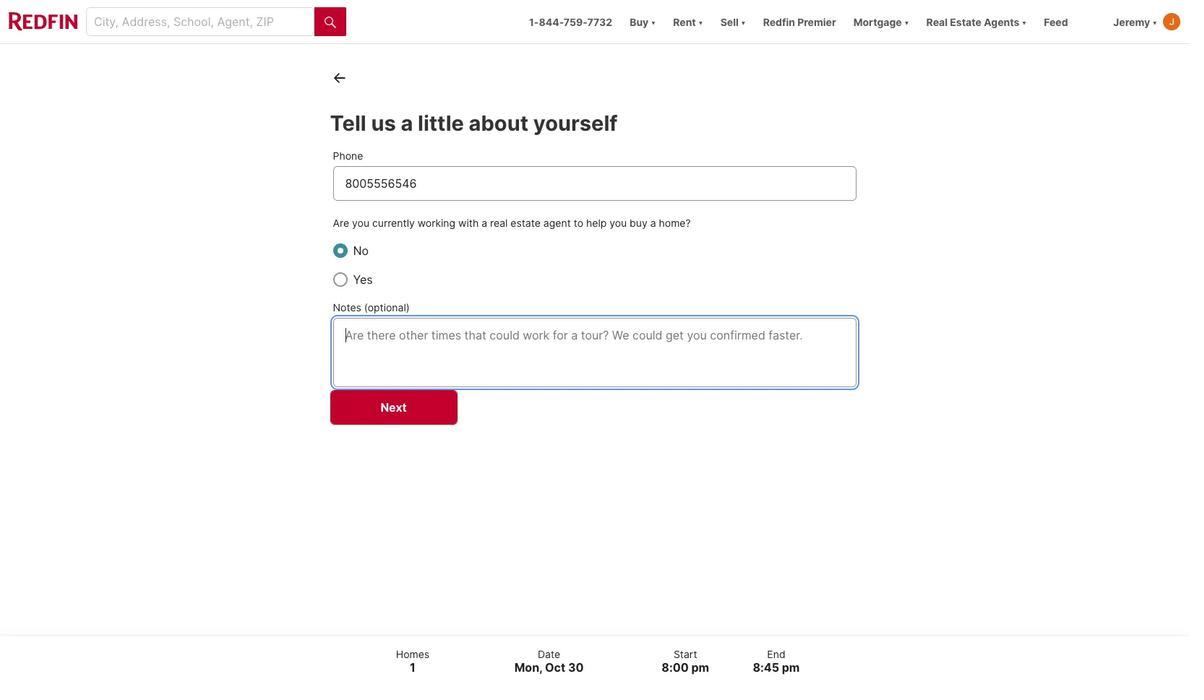 Task type: describe. For each thing, give the bounding box(es) containing it.
agents
[[984, 16, 1020, 28]]

no
[[353, 244, 369, 258]]

phone
[[333, 150, 363, 162]]

1-844-759-7732 link
[[529, 16, 613, 28]]

mon,
[[515, 661, 543, 675]]

5 ▾ from the left
[[1022, 16, 1027, 28]]

homes
[[396, 648, 430, 661]]

8:00
[[662, 661, 689, 675]]

0 horizontal spatial a
[[401, 111, 413, 136]]

sell ▾
[[721, 16, 746, 28]]

currently
[[372, 217, 415, 229]]

redfin premier button
[[755, 0, 845, 43]]

yes
[[353, 273, 373, 287]]

jeremy ▾
[[1114, 16, 1158, 28]]

real
[[490, 217, 508, 229]]

date
[[538, 648, 561, 661]]

30
[[568, 661, 584, 675]]

rent ▾ button
[[673, 0, 703, 43]]

estate
[[950, 16, 982, 28]]

▾ for mortgage ▾
[[905, 16, 910, 28]]

1
[[410, 661, 416, 675]]

redfin premier
[[764, 16, 837, 28]]

mortgage ▾ button
[[845, 0, 918, 43]]

about
[[469, 111, 529, 136]]

end 8:45 pm
[[753, 648, 800, 675]]

real estate agents ▾ button
[[918, 0, 1036, 43]]

are you currently working with a real estate agent to help you buy a home? element
[[333, 242, 857, 289]]

sell
[[721, 16, 739, 28]]

buy ▾ button
[[630, 0, 656, 43]]

redfin
[[764, 16, 795, 28]]

sell ▾ button
[[721, 0, 746, 43]]

feed
[[1045, 16, 1069, 28]]

1-844-759-7732
[[529, 16, 613, 28]]

(optional)
[[364, 302, 410, 314]]

to
[[574, 217, 584, 229]]

homes 1
[[396, 648, 430, 675]]

759-
[[564, 16, 588, 28]]

working
[[418, 217, 456, 229]]

7732
[[588, 16, 613, 28]]

estate
[[511, 217, 541, 229]]

next
[[381, 401, 407, 415]]

Yes radio
[[333, 273, 348, 287]]

yourself
[[533, 111, 618, 136]]

pm for 8:00 pm
[[692, 661, 710, 675]]

agent
[[544, 217, 571, 229]]

tell us a little about yourself
[[330, 111, 618, 136]]

end
[[768, 648, 786, 661]]

oct
[[545, 661, 566, 675]]

buy
[[630, 16, 649, 28]]

844-
[[539, 16, 564, 28]]

real estate agents ▾ link
[[927, 0, 1027, 43]]

(      )      - text field
[[345, 175, 844, 193]]

rent ▾
[[673, 16, 703, 28]]

mortgage
[[854, 16, 902, 28]]

notes (optional)
[[333, 302, 410, 314]]

feed button
[[1036, 0, 1105, 43]]

little
[[418, 111, 464, 136]]

▾ for rent ▾
[[699, 16, 703, 28]]



Task type: locate. For each thing, give the bounding box(es) containing it.
you right the 'are'
[[352, 217, 370, 229]]

sell ▾ button
[[712, 0, 755, 43]]

buy ▾
[[630, 16, 656, 28]]

buy
[[630, 217, 648, 229]]

1 horizontal spatial you
[[610, 217, 627, 229]]

next button
[[330, 391, 457, 425]]

1 ▾ from the left
[[651, 16, 656, 28]]

a right "us"
[[401, 111, 413, 136]]

with
[[459, 217, 479, 229]]

help
[[587, 217, 607, 229]]

a
[[401, 111, 413, 136], [482, 217, 488, 229], [651, 217, 656, 229]]

▾ left user photo
[[1153, 16, 1158, 28]]

pm down start
[[692, 661, 710, 675]]

mortgage ▾
[[854, 16, 910, 28]]

1 horizontal spatial a
[[482, 217, 488, 229]]

City, Address, School, Agent, ZIP search field
[[86, 7, 315, 36]]

▾ for jeremy ▾
[[1153, 16, 1158, 28]]

you left the buy at the top
[[610, 217, 627, 229]]

a left real
[[482, 217, 488, 229]]

▾ right sell
[[741, 16, 746, 28]]

jeremy
[[1114, 16, 1151, 28]]

0 horizontal spatial pm
[[692, 661, 710, 675]]

2 ▾ from the left
[[699, 16, 703, 28]]

us
[[371, 111, 396, 136]]

▾ for sell ▾
[[741, 16, 746, 28]]

3 ▾ from the left
[[741, 16, 746, 28]]

8:45
[[753, 661, 780, 675]]

start
[[674, 648, 698, 661]]

home?
[[659, 217, 691, 229]]

rent ▾ button
[[665, 0, 712, 43]]

pm inside start 8:00 pm
[[692, 661, 710, 675]]

▾ right "agents" on the right top of the page
[[1022, 16, 1027, 28]]

No radio
[[333, 244, 348, 258]]

buy ▾ button
[[621, 0, 665, 43]]

are you currently working with a real estate agent to help you buy a home?
[[333, 217, 691, 229]]

real
[[927, 16, 948, 28]]

real estate agents ▾
[[927, 16, 1027, 28]]

premier
[[798, 16, 837, 28]]

1 you from the left
[[352, 217, 370, 229]]

▾ right buy
[[651, 16, 656, 28]]

a right the buy at the top
[[651, 217, 656, 229]]

▾ for buy ▾
[[651, 16, 656, 28]]

1 pm from the left
[[692, 661, 710, 675]]

0 horizontal spatial you
[[352, 217, 370, 229]]

1 horizontal spatial pm
[[782, 661, 800, 675]]

pm down end
[[782, 661, 800, 675]]

Are there other times that could work for a tour? We could get you confirmed faster. text field
[[345, 327, 844, 379]]

notes
[[333, 302, 362, 314]]

rent
[[673, 16, 696, 28]]

tell
[[330, 111, 366, 136]]

mortgage ▾ button
[[854, 0, 910, 43]]

you
[[352, 217, 370, 229], [610, 217, 627, 229]]

submit search image
[[325, 16, 336, 28]]

6 ▾ from the left
[[1153, 16, 1158, 28]]

user photo image
[[1164, 13, 1181, 30]]

4 ▾ from the left
[[905, 16, 910, 28]]

are
[[333, 217, 349, 229]]

2 pm from the left
[[782, 661, 800, 675]]

▾ right rent
[[699, 16, 703, 28]]

1-
[[529, 16, 539, 28]]

▾
[[651, 16, 656, 28], [699, 16, 703, 28], [741, 16, 746, 28], [905, 16, 910, 28], [1022, 16, 1027, 28], [1153, 16, 1158, 28]]

2 horizontal spatial a
[[651, 217, 656, 229]]

pm inside end 8:45 pm
[[782, 661, 800, 675]]

pm
[[692, 661, 710, 675], [782, 661, 800, 675]]

▾ right mortgage on the top
[[905, 16, 910, 28]]

date mon, oct  30
[[515, 648, 584, 675]]

start 8:00 pm
[[662, 648, 710, 675]]

pm for 8:45 pm
[[782, 661, 800, 675]]

2 you from the left
[[610, 217, 627, 229]]



Task type: vqa. For each thing, say whether or not it's contained in the screenshot.
Sell
yes



